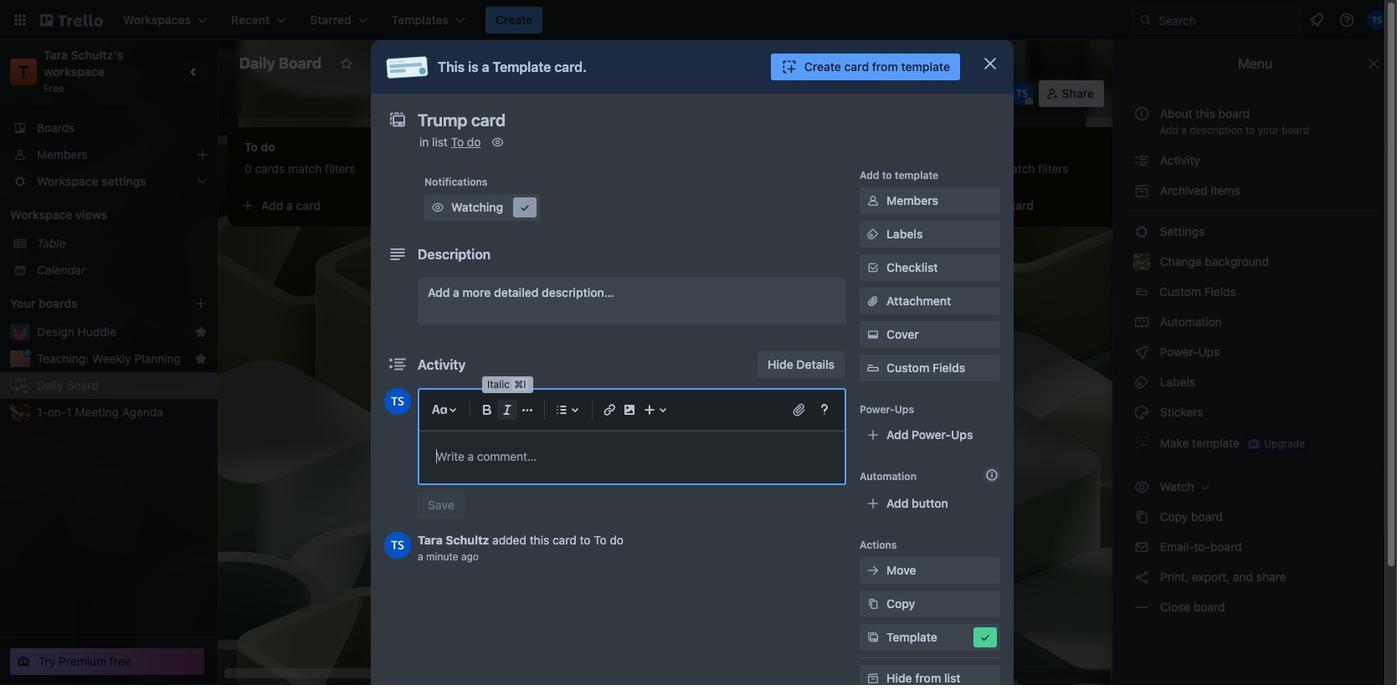 Task type: describe. For each thing, give the bounding box(es) containing it.
about
[[1160, 106, 1193, 121]]

this inside about this board add a description to your board
[[1196, 106, 1216, 121]]

details
[[797, 358, 835, 372]]

stickers
[[1157, 405, 1204, 419]]

custom for add to template
[[887, 361, 930, 375]]

menu
[[1238, 56, 1273, 71]]

weekly
[[92, 352, 131, 366]]

sm image inside close board link
[[1134, 599, 1150, 616]]

italic
[[487, 379, 510, 391]]

bold ⌘b image
[[477, 400, 497, 420]]

try premium free
[[39, 655, 131, 669]]

0 cards match filters for 2nd 'add a card' button from left
[[482, 162, 593, 176]]

attachment
[[887, 294, 951, 308]]

daily inside "link"
[[37, 378, 63, 393]]

actions
[[860, 539, 897, 552]]

save
[[428, 498, 454, 512]]

0 horizontal spatial members link
[[0, 141, 218, 168]]

image image
[[620, 400, 640, 420]]

power- up button
[[912, 428, 951, 442]]

1 vertical spatial watching button
[[424, 194, 540, 221]]

editor toolbar toolbar
[[426, 397, 838, 424]]

t
[[18, 62, 29, 81]]

in list to do
[[419, 135, 481, 149]]

share
[[1062, 86, 1094, 100]]

try
[[39, 655, 56, 669]]

copy board
[[1157, 510, 1223, 524]]

members for the rightmost members link
[[887, 193, 939, 208]]

sm image for 'checklist' link
[[865, 260, 882, 276]]

1-on-1 meeting agenda
[[37, 405, 163, 419]]

do inside tara schultz added this card to to do a minute ago
[[610, 533, 624, 548]]

calendar
[[37, 263, 85, 277]]

0 vertical spatial tara schultz (taraschultz7) image
[[1367, 10, 1387, 30]]

2 horizontal spatial board
[[536, 56, 568, 70]]

3 add a card from the left
[[975, 198, 1034, 213]]

add power-ups link
[[860, 422, 1001, 449]]

description
[[1190, 124, 1243, 136]]

change
[[1160, 255, 1202, 269]]

copy for copy board
[[1160, 510, 1188, 524]]

button
[[912, 496, 948, 511]]

sm image for power-ups link
[[1134, 344, 1150, 361]]

1 filters from the left
[[325, 162, 356, 176]]

cards for third 'add a card' button from left
[[968, 162, 998, 176]]

tara schultz's workspace free
[[44, 48, 126, 95]]

0 vertical spatial watching button
[[532, 80, 624, 107]]

tara schultz added this card to to do a minute ago
[[418, 533, 624, 563]]

table link
[[37, 235, 208, 252]]

sm image inside automation button
[[737, 80, 760, 104]]

workspace visible button
[[363, 50, 504, 77]]

starred icon image for design huddle
[[194, 326, 208, 339]]

2 vertical spatial power-ups
[[860, 404, 914, 416]]

custom fields button for menu
[[1124, 279, 1387, 306]]

your boards with 4 items element
[[10, 294, 169, 314]]

meeting
[[75, 405, 119, 419]]

hide
[[768, 358, 793, 372]]

tara for schultz
[[418, 533, 443, 548]]

to inside about this board add a description to your board
[[1246, 124, 1255, 136]]

star or unstar board image
[[340, 57, 353, 70]]

1
[[66, 405, 72, 419]]

copy for copy
[[887, 597, 915, 611]]

sm image for print, export, and share "link"
[[1134, 569, 1150, 586]]

Main content area, start typing to enter text. text field
[[436, 447, 828, 467]]

cards for 2nd 'add a card' button from left
[[493, 162, 523, 176]]

search image
[[1139, 13, 1153, 27]]

sm image inside cover link
[[865, 327, 882, 343]]

archived items link
[[1124, 177, 1387, 204]]

move link
[[860, 558, 1001, 584]]

1 vertical spatial template
[[895, 169, 939, 182]]

in
[[419, 135, 429, 149]]

print,
[[1160, 570, 1189, 584]]

card inside tara schultz added this card to to do a minute ago
[[553, 533, 577, 548]]

2 add a card button from the left
[[472, 193, 660, 219]]

description…
[[542, 286, 614, 300]]

workspace visible
[[394, 56, 494, 70]]

1 create from template… image from the left
[[429, 199, 442, 213]]

workspace for workspace visible
[[394, 56, 455, 70]]

attach and insert link image
[[791, 402, 808, 419]]

teaching: weekly planning
[[37, 352, 181, 366]]

tara schultz (taraschultz7) image
[[384, 388, 411, 415]]

add board image
[[194, 297, 208, 311]]

tara schultz's workspace link
[[44, 48, 126, 79]]

workspace views
[[10, 208, 107, 222]]

teaching: weekly planning button
[[37, 351, 188, 368]]

0 cards match filters for third 'add a card' button from left
[[958, 162, 1069, 176]]

sm image for settings 'link'
[[1134, 224, 1150, 240]]

0 vertical spatial watching
[[562, 86, 614, 100]]

watch
[[1157, 480, 1198, 494]]

1-on-1 meeting agenda link
[[37, 404, 208, 421]]

export,
[[1192, 570, 1230, 584]]

3 add a card button from the left
[[948, 193, 1135, 219]]

1 match from the left
[[288, 162, 322, 176]]

copy board link
[[1124, 504, 1387, 531]]

sm image for "email-to-board" link
[[1134, 539, 1150, 556]]

0 horizontal spatial do
[[467, 135, 481, 149]]

add a more detailed description… link
[[418, 278, 846, 325]]

ups up add button button
[[951, 428, 973, 442]]

filters for 2nd 'add a card' button from left
[[563, 162, 593, 176]]

1 cards from the left
[[255, 162, 285, 176]]

settings link
[[1124, 219, 1387, 245]]

workspace for workspace views
[[10, 208, 72, 222]]

power-ups button
[[629, 80, 734, 107]]

0 notifications image
[[1307, 10, 1327, 30]]

close board link
[[1124, 594, 1387, 621]]

clear
[[946, 86, 975, 100]]

cover
[[887, 327, 919, 342]]

board down "export,"
[[1194, 600, 1225, 615]]

ago
[[461, 551, 479, 563]]

board up 'to-'
[[1192, 510, 1223, 524]]

a inside tara schultz added this card to to do a minute ago
[[418, 551, 423, 563]]

watch link
[[1124, 474, 1387, 501]]

create for create
[[496, 13, 533, 27]]

link image
[[599, 400, 620, 420]]

notifications
[[424, 176, 488, 188]]

lists image
[[552, 400, 572, 420]]

visible
[[458, 56, 494, 70]]

hide details link
[[758, 352, 845, 378]]

copy link
[[860, 591, 1001, 618]]

schultz
[[446, 533, 489, 548]]

2 vertical spatial automation
[[860, 471, 917, 483]]

ups up add power-ups
[[895, 404, 914, 416]]

a inside about this board add a description to your board
[[1182, 124, 1187, 136]]

1 vertical spatial watching
[[451, 200, 503, 214]]

clear all button
[[940, 80, 998, 107]]

card.
[[555, 59, 587, 75]]

your
[[1258, 124, 1279, 136]]

0 horizontal spatial activity
[[418, 358, 466, 373]]

boards
[[37, 121, 75, 135]]

board inside "link"
[[67, 378, 99, 393]]

email-to-board link
[[1124, 534, 1387, 561]]

1 add a card button from the left
[[234, 193, 422, 219]]

sm image for archived items link
[[1134, 183, 1150, 199]]

match for third 'add a card' button from left
[[1001, 162, 1035, 176]]

custom for menu
[[1160, 285, 1201, 299]]

1 vertical spatial tara schultz (taraschultz7) image
[[1010, 82, 1034, 105]]

automation inside 'link'
[[1157, 315, 1222, 329]]

activity link
[[1124, 147, 1387, 174]]

1 vertical spatial labels
[[1157, 375, 1196, 389]]

items
[[1211, 183, 1240, 198]]

make
[[1160, 436, 1189, 450]]

teaching:
[[37, 352, 89, 366]]

power- inside button
[[662, 86, 701, 100]]

try premium free button
[[10, 649, 204, 676]]

1 horizontal spatial labels link
[[1124, 369, 1387, 396]]

2 vertical spatial tara schultz (taraschultz7) image
[[384, 532, 411, 559]]

2 add a card from the left
[[499, 198, 558, 213]]

all
[[978, 86, 991, 100]]

move
[[887, 563, 916, 578]]

board up print, export, and share
[[1211, 540, 1242, 554]]

match for 2nd 'add a card' button from left
[[526, 162, 560, 176]]

board right 'your'
[[1282, 124, 1309, 136]]

save button
[[418, 492, 465, 519]]

card inside button
[[844, 59, 869, 74]]

workspace
[[44, 64, 105, 79]]

custom fields for add to template
[[887, 361, 965, 375]]

2 vertical spatial template
[[1192, 436, 1240, 450]]

open information menu image
[[1339, 12, 1356, 28]]

daily board inside "link"
[[37, 378, 99, 393]]

power-ups inside button
[[662, 86, 723, 100]]

sm image inside stickers link
[[1134, 404, 1150, 421]]

daily board link
[[37, 378, 208, 394]]

checklist link
[[860, 255, 1001, 281]]

design
[[37, 325, 74, 339]]

minute
[[426, 551, 458, 563]]

hide details
[[768, 358, 835, 372]]

0 vertical spatial labels link
[[860, 221, 1001, 248]]

to inside tara schultz added this card to to do a minute ago
[[594, 533, 607, 548]]

template button
[[860, 625, 1001, 651]]

2 horizontal spatial power-ups
[[1157, 345, 1223, 359]]

design huddle
[[37, 325, 116, 339]]

0 vertical spatial labels
[[887, 227, 923, 241]]

sm image for copy board link
[[1134, 509, 1150, 526]]



Task type: locate. For each thing, give the bounding box(es) containing it.
0 vertical spatial do
[[467, 135, 481, 149]]

create button
[[486, 7, 543, 33]]

power-ups
[[662, 86, 723, 100], [1157, 345, 1223, 359], [860, 404, 914, 416]]

list
[[432, 135, 448, 149]]

workspace up table
[[10, 208, 72, 222]]

0 horizontal spatial copy
[[887, 597, 915, 611]]

print, export, and share link
[[1124, 564, 1387, 591]]

upgrade button
[[1244, 435, 1308, 455]]

board up 1
[[67, 378, 99, 393]]

0 vertical spatial to
[[1246, 124, 1255, 136]]

sm image
[[737, 80, 760, 104], [489, 134, 506, 151], [1134, 152, 1150, 169], [517, 199, 533, 216], [865, 226, 882, 243], [865, 327, 882, 343], [1134, 374, 1150, 391], [1134, 404, 1150, 421], [1134, 599, 1150, 616], [865, 630, 882, 646], [977, 630, 994, 646], [865, 671, 882, 686]]

0 horizontal spatial to
[[451, 135, 464, 149]]

add inside about this board add a description to your board
[[1160, 124, 1179, 136]]

daily board left star or unstar board icon
[[239, 54, 322, 72]]

0 horizontal spatial create
[[496, 13, 533, 27]]

automation down 'change'
[[1157, 315, 1222, 329]]

2 vertical spatial to
[[580, 533, 591, 548]]

watching button
[[532, 80, 624, 107], [424, 194, 540, 221]]

power- right open help dialog icon
[[860, 404, 895, 416]]

1 vertical spatial do
[[610, 533, 624, 548]]

fields down change background
[[1205, 285, 1236, 299]]

description
[[418, 247, 491, 262]]

0 vertical spatial custom
[[1160, 285, 1201, 299]]

1 horizontal spatial copy
[[1160, 510, 1188, 524]]

filters
[[863, 86, 897, 100]]

0 horizontal spatial filters
[[325, 162, 356, 176]]

1 vertical spatial activity
[[418, 358, 466, 373]]

1 horizontal spatial to
[[594, 533, 607, 548]]

watching down the notifications
[[451, 200, 503, 214]]

custom fields down cover link
[[887, 361, 965, 375]]

members for members link to the left
[[37, 147, 87, 162]]

1 horizontal spatial filters
[[563, 162, 593, 176]]

create card from template button
[[771, 54, 960, 80]]

0 vertical spatial template
[[901, 59, 950, 74]]

1 vertical spatial custom fields button
[[860, 360, 1001, 377]]

power-ups down primary element
[[662, 86, 723, 100]]

1 horizontal spatial members link
[[860, 188, 1001, 214]]

watching
[[562, 86, 614, 100], [451, 200, 503, 214]]

create up this is a template card.
[[496, 13, 533, 27]]

1 vertical spatial tara
[[418, 533, 443, 548]]

primary element
[[0, 0, 1397, 40]]

tara schultz (taraschultz7) image right open information menu icon
[[1367, 10, 1387, 30]]

1-
[[37, 405, 48, 419]]

1 horizontal spatial labels
[[1157, 375, 1196, 389]]

sm image inside watching button
[[430, 199, 446, 216]]

0 vertical spatial to
[[451, 135, 464, 149]]

power- up stickers
[[1160, 345, 1199, 359]]

2 horizontal spatial cards
[[968, 162, 998, 176]]

starred icon image down add board icon
[[194, 326, 208, 339]]

tara for schultz's
[[44, 48, 68, 62]]

email-
[[1160, 540, 1194, 554]]

add power-ups
[[887, 428, 973, 442]]

2 horizontal spatial to
[[1246, 124, 1255, 136]]

None text field
[[409, 105, 962, 136]]

print, export, and share
[[1157, 570, 1287, 584]]

2 starred icon image from the top
[[194, 352, 208, 366]]

2 create from template… image from the left
[[904, 199, 918, 213]]

2 horizontal spatial match
[[1001, 162, 1035, 176]]

activity up archived
[[1157, 153, 1200, 167]]

0 horizontal spatial labels
[[887, 227, 923, 241]]

0
[[922, 86, 930, 100], [244, 162, 252, 176], [482, 162, 490, 176], [958, 162, 965, 176]]

daily inside board name text field
[[239, 54, 275, 72]]

daily
[[239, 54, 275, 72], [37, 378, 63, 393]]

sm image
[[1134, 183, 1150, 199], [865, 193, 882, 209], [430, 199, 446, 216], [1134, 224, 1150, 240], [865, 260, 882, 276], [1134, 314, 1150, 331], [1134, 344, 1150, 361], [1134, 435, 1150, 451], [1134, 479, 1150, 496], [1198, 479, 1214, 496], [1134, 509, 1150, 526], [1134, 539, 1150, 556], [865, 563, 882, 579], [1134, 569, 1150, 586], [865, 596, 882, 613]]

1 horizontal spatial cards
[[493, 162, 523, 176]]

1 vertical spatial labels link
[[1124, 369, 1387, 396]]

copy down move
[[887, 597, 915, 611]]

create inside create "button"
[[496, 13, 533, 27]]

more formatting image
[[517, 400, 538, 420]]

0 vertical spatial members
[[37, 147, 87, 162]]

sm image inside activity link
[[1134, 152, 1150, 169]]

sm image inside settings 'link'
[[1134, 224, 1150, 240]]

0 horizontal spatial create from template… image
[[429, 199, 442, 213]]

3 0 cards match filters from the left
[[958, 162, 1069, 176]]

1 vertical spatial members
[[887, 193, 939, 208]]

and
[[1233, 570, 1253, 584]]

daily board up 1
[[37, 378, 99, 393]]

1 horizontal spatial add a card button
[[472, 193, 660, 219]]

to right added
[[580, 533, 591, 548]]

automation down the create card from template button on the top
[[760, 86, 824, 100]]

detailed
[[494, 286, 539, 300]]

free
[[110, 655, 131, 669]]

open help dialog image
[[815, 400, 835, 420]]

members down boards
[[37, 147, 87, 162]]

ups inside button
[[701, 86, 723, 100]]

1 vertical spatial template
[[887, 630, 938, 645]]

create card from template
[[804, 59, 950, 74]]

tara schultz (taraschultz7) image
[[1367, 10, 1387, 30], [1010, 82, 1034, 105], [384, 532, 411, 559]]

0 vertical spatial this
[[1196, 106, 1216, 121]]

boards
[[39, 296, 78, 311]]

0 vertical spatial activity
[[1157, 153, 1200, 167]]

custom fields button for add to template
[[860, 360, 1001, 377]]

0 cards match filters
[[244, 162, 356, 176], [482, 162, 593, 176], [958, 162, 1069, 176]]

sm image for copy link
[[865, 596, 882, 613]]

0 vertical spatial custom fields button
[[1124, 279, 1387, 306]]

this
[[438, 59, 465, 75]]

attachment button
[[860, 288, 1001, 315]]

0 vertical spatial power-ups
[[662, 86, 723, 100]]

custom down 'change'
[[1160, 285, 1201, 299]]

custom fields down change background
[[1160, 285, 1236, 299]]

1 horizontal spatial custom fields
[[1160, 285, 1236, 299]]

daily board
[[239, 54, 322, 72], [37, 378, 99, 393]]

1 vertical spatial daily board
[[37, 378, 99, 393]]

to down filters
[[882, 169, 892, 182]]

premium
[[59, 655, 106, 669]]

1 vertical spatial copy
[[887, 597, 915, 611]]

1 horizontal spatial automation
[[860, 471, 917, 483]]

1 horizontal spatial this
[[1196, 106, 1216, 121]]

2 horizontal spatial automation
[[1157, 315, 1222, 329]]

automation up add button
[[860, 471, 917, 483]]

sm image inside archived items link
[[1134, 183, 1150, 199]]

board
[[279, 54, 322, 72], [536, 56, 568, 70], [67, 378, 99, 393]]

activity
[[1157, 153, 1200, 167], [418, 358, 466, 373]]

starred icon image right planning
[[194, 352, 208, 366]]

create from template… image
[[429, 199, 442, 213], [904, 199, 918, 213]]

template down create "button"
[[493, 59, 551, 75]]

sm image for watch link
[[1134, 479, 1150, 496]]

1 horizontal spatial do
[[610, 533, 624, 548]]

members link down boards
[[0, 141, 218, 168]]

copy up email-
[[1160, 510, 1188, 524]]

close dialog image
[[980, 54, 1001, 74]]

watching down "customize views" image
[[562, 86, 614, 100]]

power-
[[662, 86, 701, 100], [1160, 345, 1199, 359], [860, 404, 895, 416], [912, 428, 951, 442]]

ups left automation button
[[701, 86, 723, 100]]

do
[[467, 135, 481, 149], [610, 533, 624, 548]]

members
[[37, 147, 87, 162], [887, 193, 939, 208]]

custom fields button up the automation 'link'
[[1124, 279, 1387, 306]]

board left "customize views" image
[[536, 56, 568, 70]]

custom down cover
[[887, 361, 930, 375]]

views
[[75, 208, 107, 222]]

t link
[[10, 59, 37, 85]]

custom fields button down cover link
[[860, 360, 1001, 377]]

1 vertical spatial workspace
[[10, 208, 72, 222]]

sm image inside "email-to-board" link
[[1134, 539, 1150, 556]]

labels link
[[860, 221, 1001, 248], [1124, 369, 1387, 396]]

workspace left is on the left top of page
[[394, 56, 455, 70]]

automation
[[760, 86, 824, 100], [1157, 315, 1222, 329], [860, 471, 917, 483]]

2 horizontal spatial add a card button
[[948, 193, 1135, 219]]

1 vertical spatial starred icon image
[[194, 352, 208, 366]]

0 vertical spatial tara
[[44, 48, 68, 62]]

settings
[[1157, 224, 1205, 239]]

3 filters from the left
[[1038, 162, 1069, 176]]

tooltip
[[482, 377, 533, 394]]

1 horizontal spatial watching
[[562, 86, 614, 100]]

1 0 cards match filters from the left
[[244, 162, 356, 176]]

sm image inside power-ups link
[[1134, 344, 1150, 361]]

3 cards from the left
[[968, 162, 998, 176]]

board inside text field
[[279, 54, 322, 72]]

fields down cover link
[[933, 361, 965, 375]]

labels link up 'checklist' link
[[860, 221, 1001, 248]]

planning
[[134, 352, 181, 366]]

sm image inside watching button
[[517, 199, 533, 216]]

tara schultz (taraschultz7) image left minute
[[384, 532, 411, 559]]

1 horizontal spatial to
[[882, 169, 892, 182]]

change background
[[1157, 255, 1269, 269]]

2 horizontal spatial filters
[[1038, 162, 1069, 176]]

template inside button
[[887, 630, 938, 645]]

tara inside "tara schultz's workspace free"
[[44, 48, 68, 62]]

huddle
[[77, 325, 116, 339]]

from
[[872, 59, 898, 74]]

labels up stickers
[[1157, 375, 1196, 389]]

your boards
[[10, 296, 78, 311]]

automation inside automation button
[[760, 86, 824, 100]]

create inside the create card from template button
[[804, 59, 841, 74]]

labels up checklist
[[887, 227, 923, 241]]

your
[[10, 296, 36, 311]]

share
[[1257, 570, 1287, 584]]

create
[[496, 13, 533, 27], [804, 59, 841, 74]]

create from template… image down add to template
[[904, 199, 918, 213]]

tara schultz (taraschultz7) image right all
[[1010, 82, 1034, 105]]

customize views image
[[587, 55, 604, 72]]

sm image inside members link
[[865, 193, 882, 209]]

this up description
[[1196, 106, 1216, 121]]

sm image for the automation 'link'
[[1134, 314, 1150, 331]]

1 vertical spatial fields
[[933, 361, 965, 375]]

create for create card from template
[[804, 59, 841, 74]]

0 vertical spatial daily
[[239, 54, 275, 72]]

sm image for the rightmost members link
[[865, 193, 882, 209]]

custom fields for menu
[[1160, 285, 1236, 299]]

1 horizontal spatial members
[[887, 193, 939, 208]]

fields for add to template
[[933, 361, 965, 375]]

cards
[[255, 162, 285, 176], [493, 162, 523, 176], [968, 162, 998, 176]]

tooltip containing italic
[[482, 377, 533, 394]]

template
[[901, 59, 950, 74], [895, 169, 939, 182], [1192, 436, 1240, 450]]

template inside button
[[901, 59, 950, 74]]

2 0 cards match filters from the left
[[482, 162, 593, 176]]

checklist
[[887, 260, 938, 275]]

filters for third 'add a card' button from left
[[1038, 162, 1069, 176]]

on-
[[48, 405, 66, 419]]

0 horizontal spatial workspace
[[10, 208, 72, 222]]

2 filters from the left
[[563, 162, 593, 176]]

0 horizontal spatial add a card
[[261, 198, 321, 213]]

1 horizontal spatial create from template… image
[[904, 199, 918, 213]]

0 vertical spatial custom fields
[[1160, 285, 1236, 299]]

workspace
[[394, 56, 455, 70], [10, 208, 72, 222]]

0 vertical spatial starred icon image
[[194, 326, 208, 339]]

tara up minute
[[418, 533, 443, 548]]

sm image inside print, export, and share "link"
[[1134, 569, 1150, 586]]

sm image for move link at bottom
[[865, 563, 882, 579]]

0 horizontal spatial to
[[580, 533, 591, 548]]

2 cards from the left
[[493, 162, 523, 176]]

ups
[[701, 86, 723, 100], [1199, 345, 1220, 359], [895, 404, 914, 416], [951, 428, 973, 442]]

to-
[[1194, 540, 1211, 554]]

Search field
[[1153, 8, 1299, 33]]

1 vertical spatial automation
[[1157, 315, 1222, 329]]

make template
[[1157, 436, 1240, 450]]

0 horizontal spatial watching
[[451, 200, 503, 214]]

template down copy link
[[887, 630, 938, 645]]

0 horizontal spatial labels link
[[860, 221, 1001, 248]]

1 horizontal spatial daily
[[239, 54, 275, 72]]

add to template
[[860, 169, 939, 182]]

2 match from the left
[[526, 162, 560, 176]]

0 horizontal spatial power-ups
[[662, 86, 723, 100]]

⌘i
[[514, 379, 526, 391]]

design huddle button
[[37, 324, 188, 341]]

create up automation button
[[804, 59, 841, 74]]

this right added
[[530, 533, 549, 548]]

0 horizontal spatial match
[[288, 162, 322, 176]]

watching button down the card.
[[532, 80, 624, 107]]

starred icon image for teaching: weekly planning
[[194, 352, 208, 366]]

0 horizontal spatial custom
[[887, 361, 930, 375]]

1 vertical spatial daily
[[37, 378, 63, 393]]

stickers link
[[1124, 399, 1387, 426]]

0 vertical spatial fields
[[1205, 285, 1236, 299]]

sm image inside copy board link
[[1134, 509, 1150, 526]]

this is a template card.
[[438, 59, 587, 75]]

power-ups up add power-ups
[[860, 404, 914, 416]]

0 horizontal spatial members
[[37, 147, 87, 162]]

0 horizontal spatial add a card button
[[234, 193, 422, 219]]

italic ⌘i
[[487, 379, 526, 391]]

clear all
[[946, 86, 991, 100]]

copy
[[1160, 510, 1188, 524], [887, 597, 915, 611]]

labels
[[887, 227, 923, 241], [1157, 375, 1196, 389]]

power- down primary element
[[662, 86, 701, 100]]

sm image inside copy link
[[865, 596, 882, 613]]

background
[[1205, 255, 1269, 269]]

custom fields button
[[1124, 279, 1387, 306], [860, 360, 1001, 377]]

members link
[[0, 141, 218, 168], [860, 188, 1001, 214]]

daily board inside board name text field
[[239, 54, 322, 72]]

text styles image
[[430, 400, 450, 420]]

2 horizontal spatial 0 cards match filters
[[958, 162, 1069, 176]]

power-ups up stickers
[[1157, 345, 1223, 359]]

a
[[482, 59, 489, 75], [1182, 124, 1187, 136], [286, 198, 293, 213], [524, 198, 531, 213], [1000, 198, 1006, 213], [453, 286, 460, 300], [418, 551, 423, 563]]

automation link
[[1124, 309, 1387, 336]]

activity up text styles image at the left bottom
[[418, 358, 466, 373]]

italic ⌘i image
[[497, 400, 517, 420]]

starred icon image
[[194, 326, 208, 339], [194, 352, 208, 366]]

1 horizontal spatial custom
[[1160, 285, 1201, 299]]

3 match from the left
[[1001, 162, 1035, 176]]

add button button
[[860, 491, 1001, 517]]

sm image inside the automation 'link'
[[1134, 314, 1150, 331]]

2 horizontal spatial add a card
[[975, 198, 1034, 213]]

workspace inside button
[[394, 56, 455, 70]]

0 horizontal spatial tara schultz (taraschultz7) image
[[384, 532, 411, 559]]

0 horizontal spatial daily board
[[37, 378, 99, 393]]

this inside tara schultz added this card to to do a minute ago
[[530, 533, 549, 548]]

ups down the automation 'link'
[[1199, 345, 1220, 359]]

0 horizontal spatial cards
[[255, 162, 285, 176]]

0 vertical spatial copy
[[1160, 510, 1188, 524]]

added
[[492, 533, 527, 548]]

1 horizontal spatial template
[[887, 630, 938, 645]]

0 vertical spatial members link
[[0, 141, 218, 168]]

0 horizontal spatial daily
[[37, 378, 63, 393]]

to left 'your'
[[1246, 124, 1255, 136]]

board up description
[[1219, 106, 1250, 121]]

1 horizontal spatial workspace
[[394, 56, 455, 70]]

add a card button
[[234, 193, 422, 219], [472, 193, 660, 219], [948, 193, 1135, 219]]

1 horizontal spatial match
[[526, 162, 560, 176]]

watching button down the notifications
[[424, 194, 540, 221]]

0 horizontal spatial custom fields
[[887, 361, 965, 375]]

0 vertical spatial template
[[493, 59, 551, 75]]

schultz's
[[71, 48, 123, 62]]

tara inside tara schultz added this card to to do a minute ago
[[418, 533, 443, 548]]

create from template… image down the notifications
[[429, 199, 442, 213]]

sm image for the bottommost watching button
[[430, 199, 446, 216]]

sm image inside move link
[[865, 563, 882, 579]]

sm image inside 'checklist' link
[[865, 260, 882, 276]]

1 horizontal spatial board
[[279, 54, 322, 72]]

1 vertical spatial this
[[530, 533, 549, 548]]

0 horizontal spatial automation
[[760, 86, 824, 100]]

to inside tara schultz added this card to to do a minute ago
[[580, 533, 591, 548]]

1 add a card from the left
[[261, 198, 321, 213]]

tara
[[44, 48, 68, 62], [418, 533, 443, 548]]

add a more detailed description…
[[428, 286, 614, 300]]

labels link up stickers link
[[1124, 369, 1387, 396]]

board left star or unstar board icon
[[279, 54, 322, 72]]

tara up workspace
[[44, 48, 68, 62]]

members link down add to template
[[860, 188, 1001, 214]]

1 starred icon image from the top
[[194, 326, 208, 339]]

1 vertical spatial power-ups
[[1157, 345, 1223, 359]]

Board name text field
[[231, 50, 330, 77]]

fields for menu
[[1205, 285, 1236, 299]]

members down add to template
[[887, 193, 939, 208]]



Task type: vqa. For each thing, say whether or not it's contained in the screenshot.
board image
no



